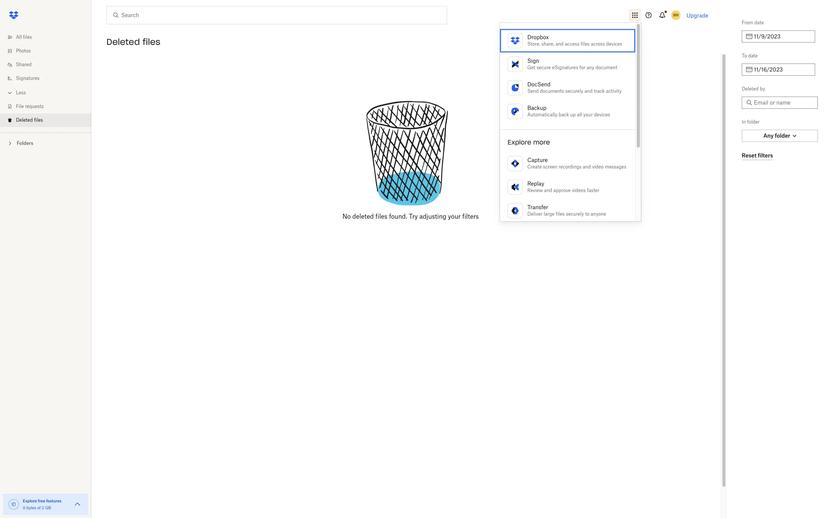 Task type: vqa. For each thing, say whether or not it's contained in the screenshot.
found.
yes



Task type: describe. For each thing, give the bounding box(es) containing it.
shared link
[[6, 58, 91, 72]]

file requests
[[16, 103, 44, 109]]

documents
[[540, 88, 564, 94]]

share,
[[542, 41, 555, 47]]

transfer
[[528, 204, 549, 210]]

sign get secure esignatures for any document
[[528, 57, 618, 70]]

explore more
[[508, 139, 550, 146]]

to
[[586, 211, 590, 217]]

devices inside backup automatically back up all your devices
[[594, 112, 611, 118]]

photos link
[[6, 44, 91, 58]]

files inside list item
[[34, 117, 43, 123]]

all
[[16, 34, 22, 40]]

automatically
[[528, 112, 558, 118]]

review
[[528, 188, 543, 193]]

from date
[[742, 20, 764, 25]]

file
[[16, 103, 24, 109]]

deleted
[[353, 213, 374, 220]]

quota usage element
[[8, 498, 20, 511]]

of
[[37, 506, 41, 510]]

0 vertical spatial deleted files
[[107, 37, 161, 47]]

free
[[38, 499, 45, 503]]

in folder
[[742, 119, 760, 125]]

adjusting
[[420, 213, 447, 220]]

in
[[742, 119, 747, 125]]

and inside replay review and approve videos faster
[[545, 188, 553, 193]]

date for from date
[[755, 20, 764, 25]]

2
[[42, 506, 44, 510]]

dropbox
[[528, 34, 549, 40]]

document
[[596, 65, 618, 70]]

and inside docsend send documents securely and track activity
[[585, 88, 593, 94]]

shared
[[16, 62, 32, 67]]

and inside capture create screen recordings and video messages
[[583, 164, 591, 170]]

photos
[[16, 48, 31, 54]]

files inside dropbox store, share, and access files across devices
[[581, 41, 590, 47]]

secure
[[537, 65, 551, 70]]

for
[[580, 65, 586, 70]]

file requests link
[[6, 100, 91, 113]]

files inside transfer deliver large files securely to anyone
[[556, 211, 565, 217]]

more
[[534, 139, 550, 146]]

0 vertical spatial deleted
[[107, 37, 140, 47]]

your inside backup automatically back up all your devices
[[584, 112, 593, 118]]

all files
[[16, 34, 32, 40]]

large
[[544, 211, 555, 217]]

deleted inside list item
[[16, 117, 33, 123]]

less
[[16, 90, 26, 96]]

video
[[593, 164, 604, 170]]

explore free features 0 bytes of 2 gb
[[23, 499, 62, 510]]

dropbox image
[[6, 8, 21, 23]]

access
[[565, 41, 580, 47]]

explore for explore free features 0 bytes of 2 gb
[[23, 499, 37, 503]]

1 vertical spatial your
[[448, 213, 461, 220]]

backup automatically back up all your devices
[[528, 105, 611, 118]]

activity
[[606, 88, 622, 94]]

bytes
[[26, 506, 36, 510]]



Task type: locate. For each thing, give the bounding box(es) containing it.
all files link
[[6, 30, 91, 44]]

0 horizontal spatial deleted
[[16, 117, 33, 123]]

upgrade
[[687, 12, 709, 18]]

0
[[23, 506, 25, 510]]

gb
[[45, 506, 51, 510]]

dropbox store, share, and access files across devices
[[528, 34, 623, 47]]

0 horizontal spatial your
[[448, 213, 461, 220]]

less image
[[6, 89, 14, 97]]

0 vertical spatial date
[[755, 20, 764, 25]]

any
[[587, 65, 595, 70]]

deleted files inside list item
[[16, 117, 43, 123]]

deleted files list item
[[0, 113, 91, 127]]

1 horizontal spatial deleted
[[107, 37, 140, 47]]

deleted
[[107, 37, 140, 47], [742, 86, 759, 92], [16, 117, 33, 123]]

deleted by
[[742, 86, 766, 92]]

From date text field
[[755, 32, 811, 41]]

and inside dropbox store, share, and access files across devices
[[556, 41, 564, 47]]

date right from
[[755, 20, 764, 25]]

list containing all files
[[0, 26, 91, 132]]

devices right "all"
[[594, 112, 611, 118]]

0 vertical spatial explore
[[508, 139, 532, 146]]

and
[[556, 41, 564, 47], [585, 88, 593, 94], [583, 164, 591, 170], [545, 188, 553, 193]]

devices inside dropbox store, share, and access files across devices
[[606, 41, 623, 47]]

explore
[[508, 139, 532, 146], [23, 499, 37, 503]]

capture
[[528, 157, 548, 163]]

docsend
[[528, 81, 551, 88]]

signatures link
[[6, 72, 91, 85]]

1 vertical spatial securely
[[566, 211, 584, 217]]

securely inside transfer deliver large files securely to anyone
[[566, 211, 584, 217]]

anyone
[[591, 211, 607, 217]]

date right to in the top right of the page
[[749, 53, 758, 59]]

devices
[[606, 41, 623, 47], [594, 112, 611, 118]]

2 horizontal spatial deleted
[[742, 86, 759, 92]]

deleted files link
[[6, 113, 91, 127]]

0 horizontal spatial deleted files
[[16, 117, 43, 123]]

capture create screen recordings and video messages
[[528, 157, 627, 170]]

and right share,
[[556, 41, 564, 47]]

found.
[[389, 213, 407, 220]]

all
[[577, 112, 582, 118]]

1 vertical spatial deleted files
[[16, 117, 43, 123]]

backup
[[528, 105, 547, 111]]

upgrade link
[[687, 12, 709, 18]]

date for to date
[[749, 53, 758, 59]]

track
[[594, 88, 605, 94]]

2 vertical spatial deleted
[[16, 117, 33, 123]]

docsend send documents securely and track activity
[[528, 81, 622, 94]]

try
[[409, 213, 418, 220]]

signatures
[[16, 75, 40, 81]]

1 horizontal spatial explore
[[508, 139, 532, 146]]

1 vertical spatial devices
[[594, 112, 611, 118]]

securely up backup automatically back up all your devices
[[566, 88, 584, 94]]

recordings
[[559, 164, 582, 170]]

explore left more
[[508, 139, 532, 146]]

and right review
[[545, 188, 553, 193]]

To date text field
[[755, 65, 811, 74]]

deliver
[[528, 211, 543, 217]]

features
[[46, 499, 62, 503]]

1 horizontal spatial deleted files
[[107, 37, 161, 47]]

0 horizontal spatial explore
[[23, 499, 37, 503]]

back
[[559, 112, 569, 118]]

your
[[584, 112, 593, 118], [448, 213, 461, 220]]

get
[[528, 65, 536, 70]]

create
[[528, 164, 542, 170]]

transfer deliver large files securely to anyone
[[528, 204, 607, 217]]

to
[[742, 53, 748, 59]]

1 horizontal spatial your
[[584, 112, 593, 118]]

folders button
[[0, 137, 91, 149]]

0 vertical spatial securely
[[566, 88, 584, 94]]

your right "all"
[[584, 112, 593, 118]]

store,
[[528, 41, 541, 47]]

faster
[[587, 188, 600, 193]]

0 vertical spatial devices
[[606, 41, 623, 47]]

to date
[[742, 53, 758, 59]]

explore up "bytes"
[[23, 499, 37, 503]]

no deleted files found. try adjusting your filters
[[343, 213, 479, 220]]

securely left to
[[566, 211, 584, 217]]

requests
[[25, 103, 44, 109]]

files
[[23, 34, 32, 40], [143, 37, 161, 47], [581, 41, 590, 47], [34, 117, 43, 123], [556, 211, 565, 217], [376, 213, 388, 220]]

from
[[742, 20, 754, 25]]

and left video
[[583, 164, 591, 170]]

messages
[[605, 164, 627, 170]]

deleted files
[[107, 37, 161, 47], [16, 117, 43, 123]]

across
[[591, 41, 605, 47]]

folders
[[17, 140, 33, 146]]

list
[[0, 26, 91, 132]]

by
[[760, 86, 766, 92]]

videos
[[572, 188, 586, 193]]

esignatures
[[553, 65, 579, 70]]

up
[[571, 112, 576, 118]]

securely inside docsend send documents securely and track activity
[[566, 88, 584, 94]]

replay review and approve videos faster
[[528, 180, 600, 193]]

explore for explore more
[[508, 139, 532, 146]]

and left the track
[[585, 88, 593, 94]]

1 vertical spatial deleted
[[742, 86, 759, 92]]

1 vertical spatial date
[[749, 53, 758, 59]]

securely
[[566, 88, 584, 94], [566, 211, 584, 217]]

filters
[[463, 213, 479, 220]]

replay
[[528, 180, 545, 187]]

sign
[[528, 57, 540, 64]]

date
[[755, 20, 764, 25], [749, 53, 758, 59]]

folder
[[748, 119, 760, 125]]

explore inside the explore free features 0 bytes of 2 gb
[[23, 499, 37, 503]]

1 vertical spatial explore
[[23, 499, 37, 503]]

send
[[528, 88, 539, 94]]

approve
[[554, 188, 571, 193]]

your left filters
[[448, 213, 461, 220]]

screen
[[543, 164, 558, 170]]

0 vertical spatial your
[[584, 112, 593, 118]]

devices right across
[[606, 41, 623, 47]]

no
[[343, 213, 351, 220]]



